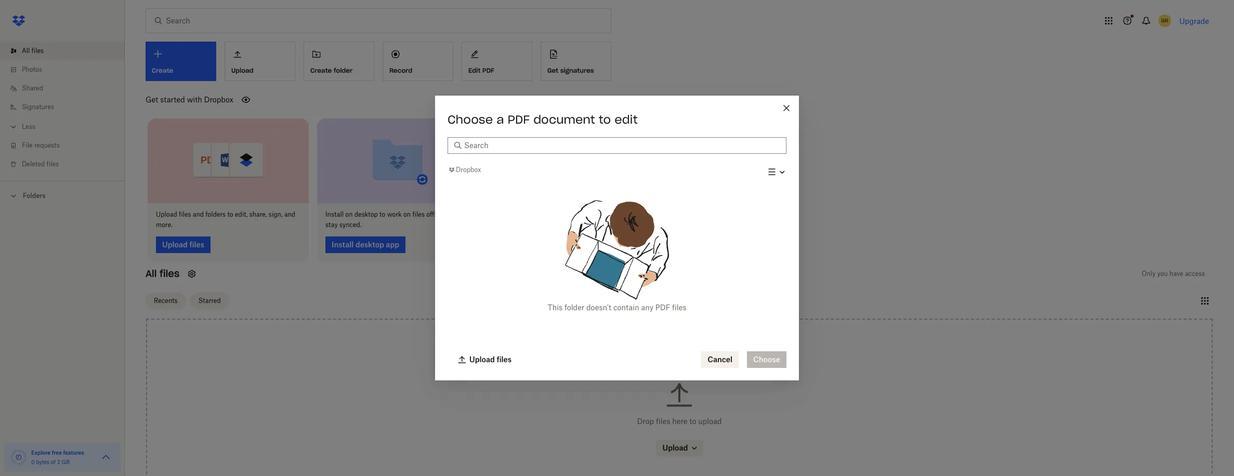 Task type: locate. For each thing, give the bounding box(es) containing it.
upload
[[156, 210, 177, 218], [470, 355, 495, 364]]

all files up photos at top left
[[22, 47, 44, 55]]

to
[[599, 112, 611, 127], [227, 210, 233, 218], [380, 210, 386, 218], [690, 417, 696, 426]]

2 horizontal spatial pdf
[[656, 303, 670, 312]]

and
[[193, 210, 204, 218], [284, 210, 295, 218], [447, 210, 458, 218], [566, 210, 577, 218]]

all files link
[[8, 42, 125, 60]]

share files with anyone and control edit or view access.
[[495, 210, 635, 229]]

1 horizontal spatial get
[[548, 66, 559, 74]]

drop files here to upload
[[637, 417, 722, 426]]

0 horizontal spatial dropbox
[[204, 95, 233, 104]]

to left work
[[380, 210, 386, 218]]

0 horizontal spatial upload
[[156, 210, 177, 218]]

1 vertical spatial all
[[146, 268, 157, 280]]

quota usage element
[[10, 449, 27, 466]]

0 vertical spatial upload
[[156, 210, 177, 218]]

access.
[[495, 221, 517, 229]]

explore free features 0 bytes of 2 gb
[[31, 450, 84, 465]]

file
[[22, 141, 33, 149]]

pdf right a on the top
[[508, 112, 530, 127]]

edit up search text box
[[615, 112, 638, 127]]

1 horizontal spatial all
[[146, 268, 157, 280]]

synced.
[[340, 221, 362, 229]]

control
[[578, 210, 599, 218]]

get left signatures at the left top of page
[[548, 66, 559, 74]]

upload files button
[[452, 352, 518, 368]]

with for files
[[528, 210, 541, 218]]

of
[[51, 459, 56, 465]]

more.
[[156, 221, 173, 229]]

0 vertical spatial all
[[22, 47, 30, 55]]

signatures
[[560, 66, 594, 74]]

on up synced.
[[345, 210, 353, 218]]

0 horizontal spatial all files
[[22, 47, 44, 55]]

to inside upload files and folders to edit, share, sign, and more.
[[227, 210, 233, 218]]

features
[[63, 450, 84, 456]]

on
[[345, 210, 353, 218], [404, 210, 411, 218]]

0 vertical spatial dropbox
[[204, 95, 233, 104]]

folder inside button
[[334, 66, 353, 74]]

choose a pdf document to edit dialog
[[435, 96, 799, 381]]

1 vertical spatial with
[[528, 210, 541, 218]]

1 vertical spatial edit
[[601, 210, 612, 218]]

create folder button
[[304, 42, 374, 81]]

folder right 'this'
[[565, 303, 585, 312]]

1 horizontal spatial all files
[[146, 268, 180, 280]]

0 horizontal spatial folder
[[334, 66, 353, 74]]

shared
[[22, 84, 43, 92]]

folder inside "choose a pdf document to edit" dialog
[[565, 303, 585, 312]]

1 and from the left
[[193, 210, 204, 218]]

drop
[[637, 417, 654, 426]]

less
[[22, 123, 35, 131]]

or
[[614, 210, 620, 218]]

0 horizontal spatial on
[[345, 210, 353, 218]]

edit inside "choose a pdf document to edit" dialog
[[615, 112, 638, 127]]

work
[[387, 210, 402, 218]]

to inside dialog
[[599, 112, 611, 127]]

deleted files
[[22, 160, 59, 168]]

photos link
[[8, 60, 125, 79]]

and left control
[[566, 210, 577, 218]]

less image
[[8, 122, 19, 132]]

0 horizontal spatial all
[[22, 47, 30, 55]]

all files
[[22, 47, 44, 55], [146, 268, 180, 280]]

document
[[534, 112, 595, 127]]

1 horizontal spatial dropbox
[[456, 166, 481, 174]]

install
[[326, 210, 344, 218]]

1 horizontal spatial edit
[[615, 112, 638, 127]]

1 horizontal spatial upload
[[470, 355, 495, 364]]

get for get started with dropbox
[[146, 95, 158, 104]]

this folder doesn't contain any pdf files
[[548, 303, 687, 312]]

pdf right edit
[[483, 66, 495, 74]]

choose a pdf document to edit
[[448, 112, 638, 127]]

edit pdf button
[[462, 42, 532, 81]]

0 horizontal spatial edit
[[601, 210, 612, 218]]

4 and from the left
[[566, 210, 577, 218]]

2 vertical spatial pdf
[[656, 303, 670, 312]]

2 on from the left
[[404, 210, 411, 218]]

folder right create
[[334, 66, 353, 74]]

only you have access
[[1142, 270, 1205, 277]]

0 vertical spatial all files
[[22, 47, 44, 55]]

folder
[[334, 66, 353, 74], [565, 303, 585, 312]]

0 vertical spatial pdf
[[483, 66, 495, 74]]

folder for this
[[565, 303, 585, 312]]

pdf right the any
[[656, 303, 670, 312]]

1 horizontal spatial pdf
[[508, 112, 530, 127]]

1 vertical spatial dropbox
[[456, 166, 481, 174]]

edit pdf
[[469, 66, 495, 74]]

0 horizontal spatial pdf
[[483, 66, 495, 74]]

with right started
[[187, 95, 202, 104]]

1 horizontal spatial with
[[528, 210, 541, 218]]

dropbox
[[204, 95, 233, 104], [456, 166, 481, 174]]

edit,
[[235, 210, 248, 218]]

to right the here
[[690, 417, 696, 426]]

all up recents
[[146, 268, 157, 280]]

deleted
[[22, 160, 45, 168]]

choose
[[448, 112, 493, 127]]

contain
[[614, 303, 639, 312]]

all
[[22, 47, 30, 55], [146, 268, 157, 280]]

0 vertical spatial edit
[[615, 112, 638, 127]]

to left edit, at the top
[[227, 210, 233, 218]]

and inside install on desktop to work on files offline and stay synced.
[[447, 210, 458, 218]]

and right the offline
[[447, 210, 458, 218]]

with
[[187, 95, 202, 104], [528, 210, 541, 218]]

get started with dropbox
[[146, 95, 233, 104]]

1 vertical spatial pdf
[[508, 112, 530, 127]]

pdf
[[483, 66, 495, 74], [508, 112, 530, 127], [656, 303, 670, 312]]

recents
[[154, 297, 178, 305]]

files
[[31, 47, 44, 55], [47, 160, 59, 168], [179, 210, 191, 218], [413, 210, 425, 218], [514, 210, 526, 218], [160, 268, 180, 280], [672, 303, 687, 312], [497, 355, 512, 364], [656, 417, 671, 426]]

get left started
[[146, 95, 158, 104]]

0 vertical spatial folder
[[334, 66, 353, 74]]

1 vertical spatial all files
[[146, 268, 180, 280]]

dropbox right started
[[204, 95, 233, 104]]

get
[[548, 66, 559, 74], [146, 95, 158, 104]]

1 vertical spatial upload
[[470, 355, 495, 364]]

1 vertical spatial get
[[146, 95, 158, 104]]

get for get signatures
[[548, 66, 559, 74]]

and right sign,
[[284, 210, 295, 218]]

with left anyone
[[528, 210, 541, 218]]

0 vertical spatial with
[[187, 95, 202, 104]]

list
[[0, 35, 125, 181]]

all up photos at top left
[[22, 47, 30, 55]]

and left "folders"
[[193, 210, 204, 218]]

edit
[[615, 112, 638, 127], [601, 210, 612, 218]]

create folder
[[310, 66, 353, 74]]

you
[[1158, 270, 1168, 277]]

1 on from the left
[[345, 210, 353, 218]]

cancel
[[708, 355, 733, 364]]

get inside button
[[548, 66, 559, 74]]

all files up recents
[[146, 268, 180, 280]]

1 vertical spatial folder
[[565, 303, 585, 312]]

free
[[52, 450, 62, 456]]

get signatures
[[548, 66, 594, 74]]

with inside share files with anyone and control edit or view access.
[[528, 210, 541, 218]]

1 horizontal spatial folder
[[565, 303, 585, 312]]

record button
[[383, 42, 453, 81]]

gb
[[62, 459, 70, 465]]

to up search text box
[[599, 112, 611, 127]]

upload inside upload files and folders to edit, share, sign, and more.
[[156, 210, 177, 218]]

upload inside button
[[470, 355, 495, 364]]

0 horizontal spatial get
[[146, 95, 158, 104]]

edit left or
[[601, 210, 612, 218]]

1 horizontal spatial on
[[404, 210, 411, 218]]

folder for create
[[334, 66, 353, 74]]

deleted files link
[[8, 155, 125, 174]]

explore
[[31, 450, 51, 456]]

dropbox down choose
[[456, 166, 481, 174]]

on right work
[[404, 210, 411, 218]]

0 horizontal spatial with
[[187, 95, 202, 104]]

all inside 'link'
[[22, 47, 30, 55]]

3 and from the left
[[447, 210, 458, 218]]

record
[[389, 66, 413, 74]]

0 vertical spatial get
[[548, 66, 559, 74]]

offline
[[427, 210, 445, 218]]



Task type: describe. For each thing, give the bounding box(es) containing it.
a
[[497, 112, 504, 127]]

upload for upload files
[[470, 355, 495, 364]]

folders
[[23, 192, 46, 200]]

files inside 'link'
[[31, 47, 44, 55]]

dropbox link
[[448, 165, 481, 175]]

access
[[1185, 270, 1205, 277]]

share,
[[249, 210, 267, 218]]

install on desktop to work on files offline and stay synced.
[[326, 210, 458, 229]]

upload for upload files and folders to edit, share, sign, and more.
[[156, 210, 177, 218]]

doesn't
[[587, 303, 612, 312]]

files inside upload files and folders to edit, share, sign, and more.
[[179, 210, 191, 218]]

upload files
[[470, 355, 512, 364]]

file requests link
[[8, 136, 125, 155]]

file requests
[[22, 141, 60, 149]]

upload
[[698, 417, 722, 426]]

upgrade link
[[1180, 16, 1210, 25]]

view
[[621, 210, 635, 218]]

edit
[[469, 66, 481, 74]]

any
[[641, 303, 654, 312]]

files inside share files with anyone and control edit or view access.
[[514, 210, 526, 218]]

photos
[[22, 66, 42, 73]]

upload files and folders to edit, share, sign, and more.
[[156, 210, 295, 229]]

this
[[548, 303, 563, 312]]

recents button
[[146, 293, 186, 309]]

folders button
[[0, 188, 125, 203]]

started
[[160, 95, 185, 104]]

folders
[[206, 210, 226, 218]]

edit inside share files with anyone and control edit or view access.
[[601, 210, 612, 218]]

sign,
[[269, 210, 283, 218]]

with for started
[[187, 95, 202, 104]]

dropbox inside 'link'
[[456, 166, 481, 174]]

only
[[1142, 270, 1156, 277]]

all files inside 'link'
[[22, 47, 44, 55]]

signatures
[[22, 103, 54, 111]]

stay
[[326, 221, 338, 229]]

upgrade
[[1180, 16, 1210, 25]]

create
[[310, 66, 332, 74]]

and inside share files with anyone and control edit or view access.
[[566, 210, 577, 218]]

2
[[57, 459, 60, 465]]

share
[[495, 210, 513, 218]]

bytes
[[36, 459, 49, 465]]

shared link
[[8, 79, 125, 98]]

anyone
[[543, 210, 564, 218]]

get signatures button
[[541, 42, 612, 81]]

starred button
[[190, 293, 229, 309]]

signatures link
[[8, 98, 125, 116]]

pdf inside button
[[483, 66, 495, 74]]

desktop
[[354, 210, 378, 218]]

all files list item
[[0, 42, 125, 60]]

requests
[[34, 141, 60, 149]]

have
[[1170, 270, 1184, 277]]

starred
[[198, 297, 221, 305]]

list containing all files
[[0, 35, 125, 181]]

0
[[31, 459, 35, 465]]

files inside button
[[497, 355, 512, 364]]

cancel button
[[702, 352, 739, 368]]

to inside install on desktop to work on files offline and stay synced.
[[380, 210, 386, 218]]

files inside install on desktop to work on files offline and stay synced.
[[413, 210, 425, 218]]

here
[[672, 417, 688, 426]]

2 and from the left
[[284, 210, 295, 218]]

Search text field
[[464, 140, 781, 151]]

dropbox image
[[8, 10, 29, 31]]



Task type: vqa. For each thing, say whether or not it's contained in the screenshot.
PDF to the middle
yes



